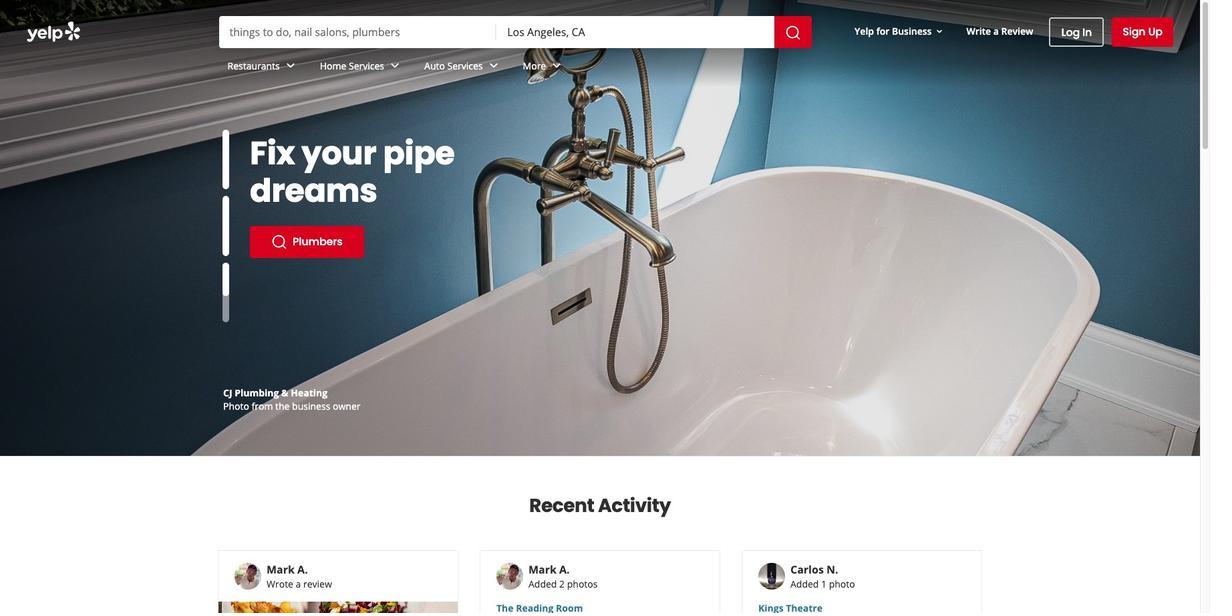 Task type: locate. For each thing, give the bounding box(es) containing it.
None search field
[[0, 0, 1201, 87]]

recent
[[529, 493, 595, 519]]

24 chevron down v2 image inside more link
[[549, 58, 565, 74]]

added for mark
[[529, 578, 557, 590]]

0 horizontal spatial photo of mark a. image
[[235, 563, 261, 590]]

activity
[[598, 493, 671, 519]]

a. up review
[[298, 562, 308, 577]]

mark a. link for mark a. wrote a review
[[267, 562, 308, 577]]

0 horizontal spatial added
[[529, 578, 557, 590]]

photo of mark a. image left 2
[[497, 563, 523, 590]]

owner
[[333, 400, 361, 412]]

photo
[[223, 400, 249, 412]]

None search field
[[219, 16, 815, 48]]

none search field inside search field
[[219, 16, 815, 48]]

a right wrote
[[296, 578, 301, 590]]

photo of mark a. image for mark a. added 2 photos
[[497, 563, 523, 590]]

24 chevron down v2 image inside home services link
[[387, 58, 403, 74]]

2 mark a. link from the left
[[529, 562, 570, 577]]

0 horizontal spatial services
[[349, 59, 384, 72]]

carlos n. link
[[791, 562, 839, 577]]

a.
[[298, 562, 308, 577], [560, 562, 570, 577]]

added inside mark a. added 2 photos
[[529, 578, 557, 590]]

a. inside mark a. wrote a review
[[298, 562, 308, 577]]

1 a. from the left
[[298, 562, 308, 577]]

a. for mark a. added 2 photos
[[560, 562, 570, 577]]

1 horizontal spatial a.
[[560, 562, 570, 577]]

select slide image
[[223, 130, 229, 189], [223, 196, 229, 256], [223, 236, 229, 296]]

24 chevron down v2 image inside auto services link
[[486, 58, 502, 74]]

0 vertical spatial a
[[994, 24, 999, 37]]

1 horizontal spatial none field
[[508, 25, 764, 39]]

1 none field from the left
[[230, 25, 486, 39]]

mark inside mark a. wrote a review
[[267, 562, 295, 577]]

a
[[994, 24, 999, 37], [296, 578, 301, 590]]

mark down recent
[[529, 562, 557, 577]]

mark inside mark a. added 2 photos
[[529, 562, 557, 577]]

1 photo of mark a. image from the left
[[235, 563, 261, 590]]

24 chevron down v2 image right more
[[549, 58, 565, 74]]

added down the carlos
[[791, 578, 819, 590]]

services
[[349, 59, 384, 72], [448, 59, 483, 72]]

mark
[[267, 562, 295, 577], [529, 562, 557, 577]]

home services link
[[309, 48, 414, 87]]

carlos n. added 1 photo
[[791, 562, 856, 590]]

2 photo of mark a. image from the left
[[497, 563, 523, 590]]

2 none field from the left
[[508, 25, 764, 39]]

0 horizontal spatial none field
[[230, 25, 486, 39]]

2 horizontal spatial 24 chevron down v2 image
[[549, 58, 565, 74]]

none search field containing sign up
[[0, 0, 1201, 87]]

1 horizontal spatial services
[[448, 59, 483, 72]]

photo of mark a. image left wrote
[[235, 563, 261, 590]]

sign up
[[1123, 24, 1163, 39]]

recent activity
[[529, 493, 671, 519]]

a right the write in the top right of the page
[[994, 24, 999, 37]]

2
[[560, 578, 565, 590]]

24 chevron down v2 image
[[283, 58, 299, 74]]

plumbers
[[293, 234, 343, 249]]

2 24 chevron down v2 image from the left
[[486, 58, 502, 74]]

a. up 2
[[560, 562, 570, 577]]

0 horizontal spatial mark a. link
[[267, 562, 308, 577]]

1 24 chevron down v2 image from the left
[[387, 58, 403, 74]]

added inside carlos n. added 1 photo
[[791, 578, 819, 590]]

mark up wrote
[[267, 562, 295, 577]]

n.
[[827, 562, 839, 577]]

2 a. from the left
[[560, 562, 570, 577]]

services right auto
[[448, 59, 483, 72]]

None field
[[230, 25, 486, 39], [508, 25, 764, 39]]

services for auto services
[[448, 59, 483, 72]]

more
[[523, 59, 546, 72]]

dreams
[[250, 168, 377, 213]]

added left 2
[[529, 578, 557, 590]]

0 horizontal spatial a
[[296, 578, 301, 590]]

1 horizontal spatial mark
[[529, 562, 557, 577]]

24 chevron down v2 image
[[387, 58, 403, 74], [486, 58, 502, 74], [549, 58, 565, 74]]

1 mark from the left
[[267, 562, 295, 577]]

plumbers link
[[250, 226, 364, 258]]

2 added from the left
[[791, 578, 819, 590]]

mark a. link up 2
[[529, 562, 570, 577]]

cj plumbing & heating link
[[223, 386, 328, 399]]

1 services from the left
[[349, 59, 384, 72]]

1 added from the left
[[529, 578, 557, 590]]

1 horizontal spatial photo of mark a. image
[[497, 563, 523, 590]]

24 chevron down v2 image right auto services
[[486, 58, 502, 74]]

24 chevron down v2 image for more
[[549, 58, 565, 74]]

1 select slide image from the top
[[223, 130, 229, 189]]

log
[[1062, 24, 1080, 40]]

the
[[275, 400, 290, 412]]

Find text field
[[230, 25, 486, 39]]

write a review link
[[962, 19, 1039, 43]]

explore recent activity section section
[[207, 457, 993, 613]]

added
[[529, 578, 557, 590], [791, 578, 819, 590]]

mark a. added 2 photos
[[529, 562, 598, 590]]

1 horizontal spatial a
[[994, 24, 999, 37]]

0 horizontal spatial 24 chevron down v2 image
[[387, 58, 403, 74]]

1 horizontal spatial 24 chevron down v2 image
[[486, 58, 502, 74]]

2 mark from the left
[[529, 562, 557, 577]]

24 chevron down v2 image for home services
[[387, 58, 403, 74]]

2 services from the left
[[448, 59, 483, 72]]

log in
[[1062, 24, 1093, 40]]

&
[[282, 386, 289, 399]]

mark a. link
[[267, 562, 308, 577], [529, 562, 570, 577]]

yelp for business button
[[850, 19, 951, 43]]

1 mark a. link from the left
[[267, 562, 308, 577]]

photo of mark a. image for mark a. wrote a review
[[235, 563, 261, 590]]

auto
[[425, 59, 445, 72]]

fix your pipe dreams
[[250, 131, 455, 213]]

review
[[1002, 24, 1034, 37]]

mark a. wrote a review
[[267, 562, 332, 590]]

a. inside mark a. added 2 photos
[[560, 562, 570, 577]]

business
[[892, 24, 932, 37]]

a. for mark a. wrote a review
[[298, 562, 308, 577]]

business categories element
[[217, 48, 1174, 87]]

0 horizontal spatial a.
[[298, 562, 308, 577]]

1 vertical spatial a
[[296, 578, 301, 590]]

1 horizontal spatial added
[[791, 578, 819, 590]]

photo of mark a. image
[[235, 563, 261, 590], [497, 563, 523, 590]]

3 24 chevron down v2 image from the left
[[549, 58, 565, 74]]

write
[[967, 24, 992, 37]]

up
[[1149, 24, 1163, 39]]

0 horizontal spatial mark
[[267, 562, 295, 577]]

services right home
[[349, 59, 384, 72]]

for
[[877, 24, 890, 37]]

24 chevron down v2 image left auto
[[387, 58, 403, 74]]

3 select slide image from the top
[[223, 236, 229, 296]]

photo of carlos n. image
[[759, 563, 786, 590]]

1 horizontal spatial mark a. link
[[529, 562, 570, 577]]

mark a. link up wrote
[[267, 562, 308, 577]]



Task type: describe. For each thing, give the bounding box(es) containing it.
yelp for business
[[855, 24, 932, 37]]

photo
[[829, 578, 856, 590]]

heating
[[291, 386, 328, 399]]

added for carlos
[[791, 578, 819, 590]]

your
[[302, 131, 377, 176]]

cj
[[223, 386, 232, 399]]

home services
[[320, 59, 384, 72]]

in
[[1083, 24, 1093, 40]]

carlos
[[791, 562, 824, 577]]

1
[[822, 578, 827, 590]]

24 search v2 image
[[271, 234, 287, 250]]

fix
[[250, 131, 295, 176]]

write a review
[[967, 24, 1034, 37]]

log in link
[[1050, 17, 1105, 47]]

16 chevron down v2 image
[[935, 26, 946, 37]]

a inside mark a. wrote a review
[[296, 578, 301, 590]]

none field find
[[230, 25, 486, 39]]

restaurants link
[[217, 48, 309, 87]]

services for home services
[[349, 59, 384, 72]]

auto services
[[425, 59, 483, 72]]

review
[[304, 578, 332, 590]]

mark for mark a. added 2 photos
[[529, 562, 557, 577]]

restaurants
[[228, 59, 280, 72]]

pipe
[[383, 131, 455, 176]]

none field near
[[508, 25, 764, 39]]

Near text field
[[508, 25, 764, 39]]

mark for mark a. wrote a review
[[267, 562, 295, 577]]

yelp
[[855, 24, 874, 37]]

24 chevron down v2 image for auto services
[[486, 58, 502, 74]]

plumbing
[[235, 386, 279, 399]]

explore banner section banner
[[0, 0, 1201, 456]]

search image
[[786, 24, 802, 41]]

wrote
[[267, 578, 293, 590]]

photos
[[567, 578, 598, 590]]

auto services link
[[414, 48, 512, 87]]

from
[[252, 400, 273, 412]]

2 select slide image from the top
[[223, 196, 229, 256]]

a inside banner
[[994, 24, 999, 37]]

more link
[[512, 48, 576, 87]]

cj plumbing & heating photo from the business owner
[[223, 386, 361, 412]]

business
[[292, 400, 330, 412]]

sign
[[1123, 24, 1146, 39]]

mark a. link for mark a. added 2 photos
[[529, 562, 570, 577]]

home
[[320, 59, 347, 72]]

sign up link
[[1113, 17, 1174, 47]]



Task type: vqa. For each thing, say whether or not it's contained in the screenshot.
A to the left
yes



